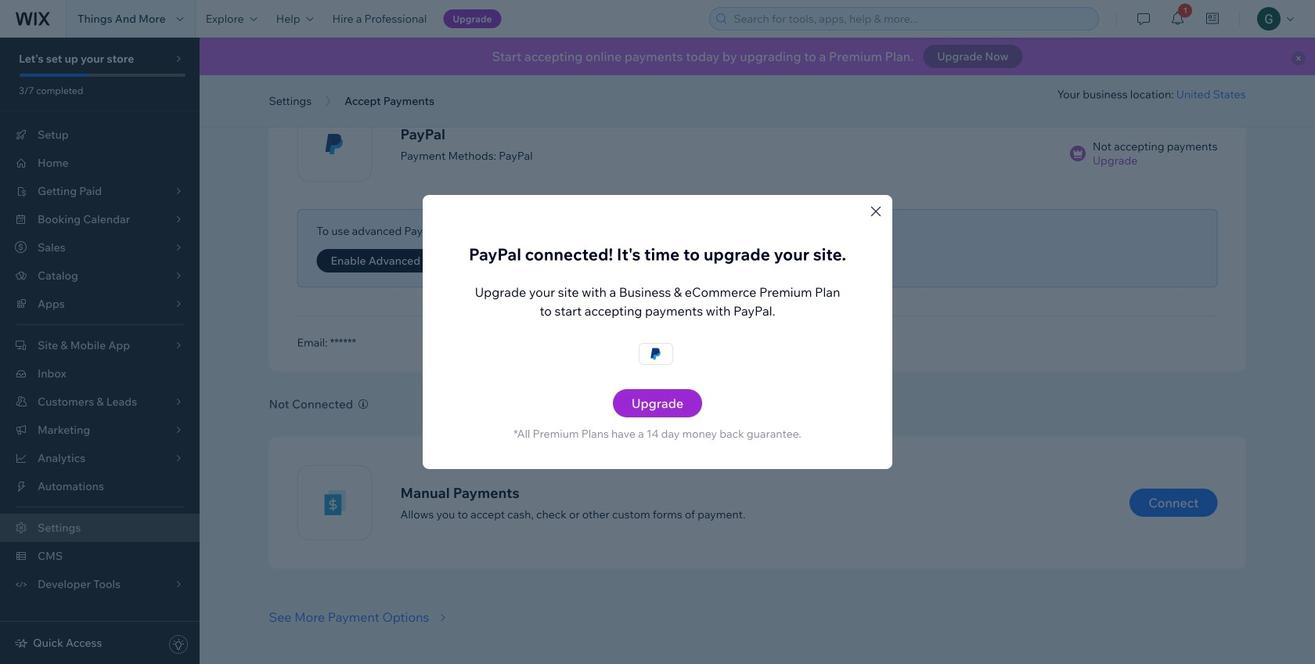 Task type: vqa. For each thing, say whether or not it's contained in the screenshot.
Find
no



Task type: locate. For each thing, give the bounding box(es) containing it.
Search for tools, apps, help & more... field
[[729, 8, 1094, 30]]

sidebar element
[[0, 38, 200, 664]]

paypal image
[[640, 346, 673, 362]]

alert
[[200, 38, 1316, 75]]



